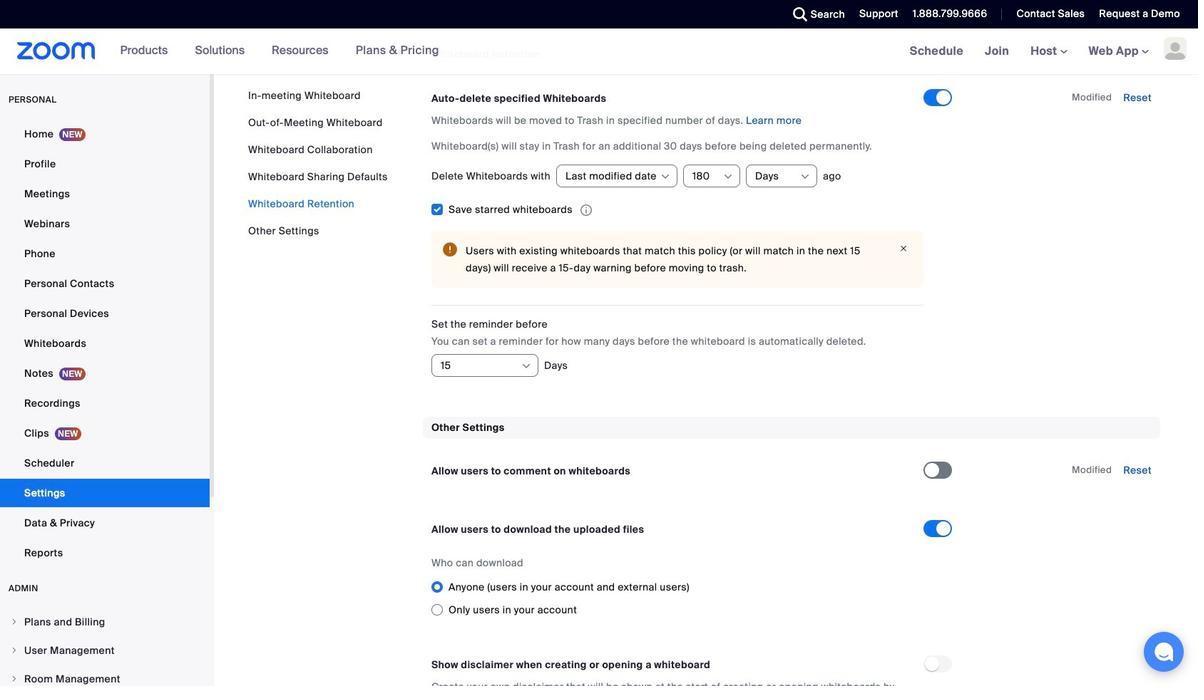 Task type: locate. For each thing, give the bounding box(es) containing it.
0 vertical spatial right image
[[10, 647, 19, 655]]

right image
[[10, 647, 19, 655], [10, 675, 19, 684]]

0 vertical spatial menu item
[[0, 609, 210, 636]]

warning image
[[443, 242, 457, 257]]

application inside whiteboard retention element
[[449, 202, 598, 217]]

menu item
[[0, 609, 210, 636], [0, 638, 210, 665], [0, 666, 210, 687]]

0 horizontal spatial show options image
[[660, 171, 671, 182]]

admin menu menu
[[0, 609, 210, 687]]

0 vertical spatial show options image
[[722, 171, 734, 182]]

1 vertical spatial right image
[[10, 675, 19, 684]]

show options image
[[660, 171, 671, 182], [799, 171, 811, 182]]

zoom logo image
[[17, 42, 95, 60]]

0 horizontal spatial show options image
[[521, 361, 532, 372]]

1 horizontal spatial show options image
[[722, 171, 734, 182]]

2 vertical spatial menu item
[[0, 666, 210, 687]]

option group
[[431, 576, 964, 622]]

1 vertical spatial menu item
[[0, 638, 210, 665]]

2 right image from the top
[[10, 675, 19, 684]]

application
[[449, 202, 598, 217]]

show options image
[[722, 171, 734, 182], [521, 361, 532, 372]]

menu bar
[[248, 88, 388, 238]]

banner
[[0, 29, 1198, 75]]

product information navigation
[[95, 29, 450, 74]]

1 horizontal spatial show options image
[[799, 171, 811, 182]]

2 show options image from the left
[[799, 171, 811, 182]]

alert
[[431, 231, 924, 288]]



Task type: describe. For each thing, give the bounding box(es) containing it.
close image
[[895, 242, 912, 255]]

personal menu menu
[[0, 120, 210, 569]]

1 right image from the top
[[10, 647, 19, 655]]

1 vertical spatial show options image
[[521, 361, 532, 372]]

other settings element
[[423, 417, 1160, 687]]

2 menu item from the top
[[0, 638, 210, 665]]

whiteboard retention element
[[423, 44, 1160, 394]]

1 show options image from the left
[[660, 171, 671, 182]]

option group inside the other settings element
[[431, 576, 964, 622]]

open chat image
[[1154, 643, 1174, 663]]

right image
[[10, 618, 19, 627]]

1 menu item from the top
[[0, 609, 210, 636]]

alert inside whiteboard retention element
[[431, 231, 924, 288]]

profile picture image
[[1164, 37, 1187, 60]]

3 menu item from the top
[[0, 666, 210, 687]]

meetings navigation
[[899, 29, 1198, 75]]



Task type: vqa. For each thing, say whether or not it's contained in the screenshot.
option group
yes



